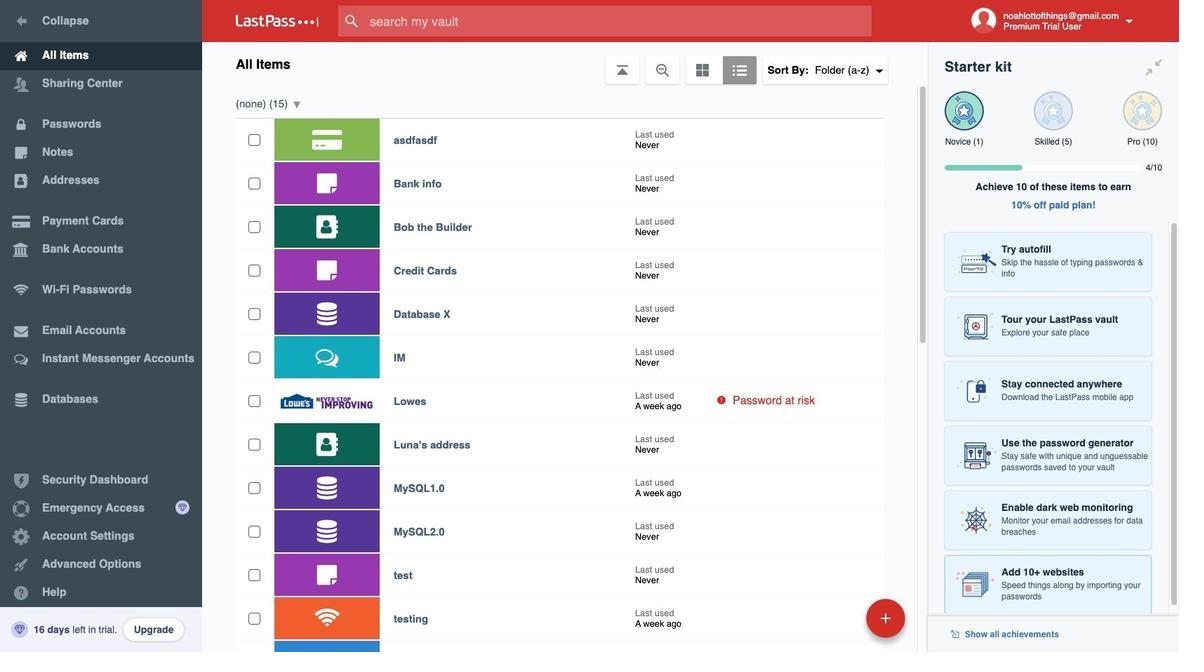 Task type: vqa. For each thing, say whether or not it's contained in the screenshot.
New item element
yes



Task type: locate. For each thing, give the bounding box(es) containing it.
new item element
[[770, 598, 910, 638]]

search my vault text field
[[338, 6, 899, 37]]

new item navigation
[[770, 595, 914, 652]]

main navigation navigation
[[0, 0, 202, 652]]

Search search field
[[338, 6, 899, 37]]



Task type: describe. For each thing, give the bounding box(es) containing it.
lastpass image
[[236, 15, 319, 27]]

vault options navigation
[[202, 42, 928, 84]]



